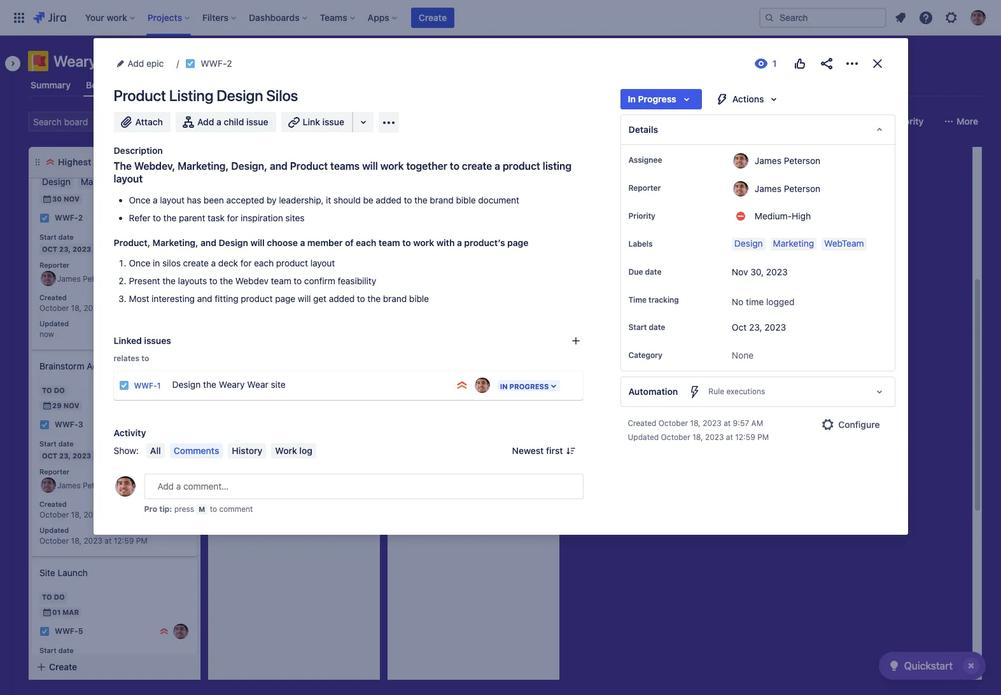 Task type: vqa. For each thing, say whether or not it's contained in the screenshot.


Task type: locate. For each thing, give the bounding box(es) containing it.
forms
[[261, 80, 287, 90]]

james peterson image
[[41, 271, 56, 287], [173, 418, 188, 433], [173, 624, 188, 640]]

0 vertical spatial marketing,
[[178, 160, 229, 172]]

task image for brainstorm accessories
[[39, 420, 50, 430]]

time
[[746, 297, 764, 307]]

james up created october 18, 2023 at 9:57 am
[[57, 274, 81, 284]]

1 inside product listing design silos dialog
[[157, 381, 161, 391]]

0 horizontal spatial 9:57
[[114, 304, 130, 313]]

1 horizontal spatial add
[[197, 116, 214, 127]]

add
[[128, 58, 144, 69], [197, 116, 214, 127]]

wwf- left the copy link to issue icon
[[201, 58, 227, 69]]

a inside the webdev, marketing, design, and product teams will work together to create a product listing layout
[[495, 160, 500, 172]]

0 vertical spatial product listing design silos
[[114, 87, 298, 104]]

together
[[406, 160, 447, 172]]

time
[[629, 295, 647, 305]]

date up 1,
[[58, 647, 74, 655]]

1 horizontal spatial wwf-2 link
[[201, 56, 232, 71]]

added right be
[[376, 195, 402, 206]]

24, inside updated october 24, 2023 at 9:12 am
[[251, 236, 262, 246]]

2 vertical spatial nov
[[63, 402, 79, 410]]

wwf-
[[201, 58, 227, 69], [234, 151, 258, 160], [55, 214, 78, 223], [134, 381, 157, 391], [55, 420, 78, 430], [55, 627, 78, 637]]

add left 'epic' at left
[[128, 58, 144, 69]]

product listing design silos
[[114, 87, 298, 104], [39, 136, 155, 147]]

wear up list
[[100, 52, 136, 70]]

0 vertical spatial james peterson image
[[41, 271, 56, 287]]

brainstorm
[[39, 361, 84, 372]]

the right delete image at top
[[414, 195, 428, 206]]

will left move to top image
[[362, 160, 378, 172]]

Search board text field
[[29, 113, 126, 131]]

wear inside product listing design silos dialog
[[247, 380, 268, 390]]

wwf- down 30 nov
[[55, 214, 78, 223]]

1 horizontal spatial 12:59
[[735, 433, 756, 443]]

marketing, inside the webdev, marketing, design, and product teams will work together to create a product listing layout
[[178, 160, 229, 172]]

2 highest image from the top
[[159, 627, 169, 637]]

0 horizontal spatial team
[[271, 276, 291, 286]]

0 vertical spatial in progress
[[628, 94, 677, 104]]

layout inside the webdev, marketing, design, and product teams will work together to create a product listing layout
[[114, 173, 143, 185]]

and right design,
[[270, 160, 288, 172]]

at inside created october 18, 2023 at 9:57 am
[[105, 304, 112, 313]]

m
[[199, 505, 205, 514]]

press
[[174, 505, 194, 514]]

to right m
[[210, 505, 217, 514]]

launch
[[58, 568, 88, 579]]

description
[[114, 145, 163, 156]]

pm
[[758, 433, 769, 443], [136, 537, 148, 546]]

wwf-3
[[55, 420, 83, 430]]

18, for updated
[[690, 419, 701, 429]]

24, inside created october 24, 2023 at 9:12 am
[[251, 210, 262, 220]]

wwf- down 01 mar
[[55, 627, 78, 637]]

wwf-2 down 30 nov
[[55, 214, 83, 223]]

1 horizontal spatial weary
[[219, 380, 245, 390]]

will left choose
[[250, 237, 265, 248]]

01
[[52, 609, 61, 617]]

1 vertical spatial once
[[129, 258, 151, 269]]

1 vertical spatial will
[[250, 237, 265, 248]]

0 vertical spatial weary
[[53, 52, 97, 70]]

issue inside button
[[323, 116, 344, 127]]

been
[[204, 195, 224, 206]]

date down wwf-3 link
[[58, 440, 74, 448]]

1 do from the top
[[54, 386, 65, 395]]

1 9:12 from the top
[[294, 210, 310, 220]]

add inside button
[[197, 116, 214, 127]]

1 horizontal spatial pm
[[758, 433, 769, 443]]

product inside the webdev, marketing, design, and product teams will work together to create a product listing layout
[[503, 160, 540, 172]]

brand
[[430, 195, 454, 206], [383, 293, 407, 304]]

2023 inside created october 24, 2023 at 9:12 am
[[264, 210, 283, 220]]

updated
[[219, 226, 248, 235], [39, 320, 69, 328], [628, 433, 659, 443], [39, 527, 69, 535]]

october inside updated october 24, 2023 at 9:12 am
[[219, 236, 248, 246]]

29 november 2023 image
[[42, 401, 52, 411], [42, 401, 52, 411]]

created inside created october 18, 2023 at 9:57 am updated october 18, 2023 at 12:59 pm
[[628, 419, 657, 429]]

1 to do from the top
[[42, 386, 65, 395]]

2 to do from the top
[[42, 593, 65, 602]]

issue right "child"
[[246, 116, 268, 127]]

1 24, from the top
[[251, 210, 262, 220]]

created inside "created october 18, 2023 at 11:01 am"
[[39, 501, 67, 509]]

am for created october 18, 2023 at 11:01 am
[[134, 511, 145, 520]]

product down present the layouts to the webdev team to confirm feasibility
[[241, 293, 273, 304]]

2023 inside updated october 18, 2023 at 12:59 pm
[[84, 537, 102, 546]]

am inside "created october 18, 2023 at 11:01 am"
[[134, 511, 145, 520]]

1 vertical spatial oct
[[732, 322, 747, 333]]

medium-
[[755, 211, 792, 222]]

site
[[271, 380, 286, 390]]

wwf-11 link
[[234, 150, 265, 161]]

task image left wwf-11 link
[[219, 150, 229, 160]]

Add a comment… field
[[144, 474, 583, 500]]

0 horizontal spatial silos
[[135, 136, 155, 147]]

1 vertical spatial to do
[[42, 593, 65, 602]]

oct down no
[[732, 322, 747, 333]]

0 vertical spatial in
[[628, 94, 636, 104]]

pm inside updated october 18, 2023 at 12:59 pm
[[136, 537, 148, 546]]

wwf-1
[[134, 381, 161, 391]]

timeline link
[[207, 74, 248, 97]]

18, for october 18, 2023 at 9:57 am
[[71, 304, 81, 313]]

1 for low 1
[[437, 157, 441, 167]]

created inside created october 24, 2023 at 9:12 am
[[219, 200, 246, 209]]

am left of
[[312, 236, 324, 246]]

medium
[[237, 157, 272, 167]]

james peterson up created october 18, 2023 at 9:57 am
[[57, 274, 115, 284]]

5 down 01 mar
[[78, 627, 83, 637]]

at for created october 18, 2023 at 11:01 am
[[105, 511, 112, 520]]

18,
[[71, 304, 81, 313], [690, 419, 701, 429], [693, 433, 703, 443], [71, 511, 81, 520], [71, 537, 81, 546]]

product down choose
[[276, 258, 308, 269]]

am inside created october 24, 2023 at 9:12 am
[[312, 210, 324, 220]]

choose
[[267, 237, 298, 248]]

start down time at the top of the page
[[629, 323, 647, 333]]

0 vertical spatial once
[[129, 195, 151, 206]]

2 horizontal spatial layout
[[310, 258, 335, 269]]

do for brainstorm
[[54, 386, 65, 395]]

to do for site
[[42, 593, 65, 602]]

configure
[[839, 420, 880, 431]]

design,
[[231, 160, 267, 172]]

newest first button
[[505, 444, 583, 459]]

1 vertical spatial wwf-2 link
[[55, 213, 83, 224]]

nov inside product listing design silos dialog
[[732, 267, 748, 278]]

1 vertical spatial 9:12
[[294, 236, 310, 246]]

at for created october 18, 2023 at 9:57 am
[[105, 304, 112, 313]]

product, marketing, and design will choose a member of each team to work with a product's page
[[114, 237, 529, 248]]

highest image for wwf-5
[[159, 627, 169, 637]]

wwf- up design,
[[234, 151, 258, 160]]

reporter up created october 18, 2023 at 9:57 am
[[39, 261, 69, 269]]

wwf- right the issue type: task image
[[134, 381, 157, 391]]

1 horizontal spatial for
[[240, 258, 252, 269]]

automation element
[[620, 377, 895, 408]]

2 do from the top
[[54, 593, 65, 602]]

the right wwf-1
[[203, 380, 216, 390]]

date right due
[[645, 267, 662, 277]]

at inside updated october 18, 2023 at 12:59 pm
[[105, 537, 112, 546]]

page right "product's"
[[507, 237, 529, 248]]

1 vertical spatial listing
[[74, 136, 102, 147]]

1 vertical spatial brand
[[383, 293, 407, 304]]

1 vertical spatial nov
[[732, 267, 748, 278]]

to right delete image at top
[[404, 195, 412, 206]]

page left get
[[275, 293, 295, 304]]

18, inside "created october 18, 2023 at 11:01 am"
[[71, 511, 81, 520]]

created down automation
[[628, 419, 657, 429]]

0 vertical spatial create
[[462, 160, 492, 172]]

reporter inside product listing design silos dialog
[[629, 183, 661, 193]]

updated inside updated october 24, 2023 at 9:12 am
[[219, 226, 248, 235]]

pm down the pro
[[136, 537, 148, 546]]

actions group
[[377, 73, 509, 205]]

to
[[435, 157, 443, 168], [450, 160, 460, 172], [404, 195, 412, 206], [153, 213, 161, 223], [402, 237, 411, 248], [209, 276, 218, 286], [294, 276, 302, 286], [357, 293, 365, 304], [141, 354, 149, 363], [210, 505, 217, 514]]

2 24, from the top
[[251, 236, 262, 246]]

highest image
[[45, 157, 55, 167]]

0 horizontal spatial progress
[[52, 162, 91, 170]]

work
[[275, 446, 297, 456]]

0 vertical spatial and
[[270, 160, 288, 172]]

0 horizontal spatial wear
[[100, 52, 136, 70]]

1 horizontal spatial 2
[[227, 58, 232, 69]]

menu bar
[[144, 444, 319, 459]]

child
[[224, 116, 244, 127]]

1 horizontal spatial layout
[[160, 195, 185, 206]]

priority
[[629, 211, 656, 221]]

october inside updated october 18, 2023 at 12:59 pm
[[39, 537, 69, 546]]

start date oct 23, 2023 down 30 nov
[[39, 233, 91, 253]]

marketing, up has
[[178, 160, 229, 172]]

at for updated october 18, 2023 at 12:59 pm
[[105, 537, 112, 546]]

0 horizontal spatial wwf-2
[[55, 214, 83, 223]]

0 vertical spatial 1
[[437, 157, 441, 167]]

0 horizontal spatial pm
[[136, 537, 148, 546]]

29
[[52, 402, 62, 410]]

2 down 30 nov
[[78, 214, 83, 223]]

1 to from the top
[[42, 386, 52, 395]]

1 horizontal spatial team
[[379, 237, 400, 248]]

task image for site launch
[[39, 627, 50, 637]]

nov for 30 nov
[[64, 195, 79, 203]]

mar inside start date mar 1, 2024
[[42, 659, 58, 667]]

copy link image
[[387, 104, 402, 120]]

highest image for wwf-2
[[159, 213, 169, 223]]

share image
[[819, 56, 834, 71]]

timeline
[[210, 80, 245, 90]]

0 vertical spatial for
[[227, 213, 238, 223]]

1 vertical spatial do
[[54, 593, 65, 602]]

0 vertical spatial 9:57
[[114, 304, 130, 313]]

1 once from the top
[[129, 195, 151, 206]]

product inside the webdev, marketing, design, and product teams will work together to create a product listing layout
[[290, 160, 328, 172]]

to right low
[[435, 157, 443, 168]]

1 vertical spatial in
[[42, 162, 50, 170]]

9:57 inside created october 18, 2023 at 9:57 am
[[114, 304, 130, 313]]

created up the updated now at the left top of page
[[39, 294, 67, 302]]

18, for october 18, 2023 at 12:59 pm
[[71, 537, 81, 546]]

18, inside created october 18, 2023 at 9:57 am
[[71, 304, 81, 313]]

do up 29
[[54, 386, 65, 395]]

to right the low 1
[[450, 160, 460, 172]]

all button
[[146, 444, 165, 459]]

actions image
[[844, 56, 860, 71]]

0 vertical spatial 5
[[94, 157, 99, 167]]

add inside dropdown button
[[128, 58, 144, 69]]

updated october 24, 2023 at 9:12 am
[[219, 226, 324, 246]]

am inside created october 18, 2023 at 9:57 am
[[132, 304, 144, 313]]

2023 inside created october 18, 2023 at 9:57 am
[[84, 304, 102, 313]]

product,
[[114, 237, 150, 248]]

task image down highest image in the top left of the page
[[39, 213, 50, 223]]

october inside created october 24, 2023 at 9:12 am
[[219, 210, 248, 220]]

create up layouts
[[183, 258, 209, 269]]

1 right low
[[437, 157, 441, 167]]

tab list
[[20, 74, 994, 97]]

to inside the webdev, marketing, design, and product teams will work together to create a product listing layout
[[450, 160, 460, 172]]

1 vertical spatial pm
[[136, 537, 148, 546]]

move to top image
[[387, 155, 402, 171]]

1 vertical spatial and
[[201, 237, 216, 248]]

tracking
[[649, 295, 679, 305]]

0 vertical spatial 9:12
[[294, 210, 310, 220]]

nov right 30
[[64, 195, 79, 203]]

9:57 for created october 18, 2023 at 9:57 am updated october 18, 2023 at 12:59 pm
[[733, 419, 749, 429]]

peterson up high
[[784, 183, 821, 194]]

am for created october 18, 2023 at 9:57 am updated october 18, 2023 at 12:59 pm
[[752, 419, 763, 429]]

0 vertical spatial wwf-2 link
[[201, 56, 232, 71]]

01 march 2024 image
[[42, 608, 52, 618], [42, 608, 52, 618]]

site launch
[[39, 568, 88, 579]]

0 vertical spatial bible
[[456, 195, 476, 206]]

9:57 for created october 18, 2023 at 9:57 am
[[114, 304, 130, 313]]

task
[[208, 213, 225, 223]]

for
[[227, 213, 238, 223], [240, 258, 252, 269]]

2 vertical spatial task image
[[39, 627, 50, 637]]

design the weary wear site
[[172, 380, 286, 390]]

create button inside the primary element
[[411, 7, 455, 28]]

at inside created october 24, 2023 at 9:12 am
[[285, 210, 292, 220]]

0 vertical spatial added
[[376, 195, 402, 206]]

vote options: no one has voted for this issue yet. image
[[792, 56, 808, 71]]

create inside button
[[419, 12, 447, 23]]

most
[[129, 293, 149, 304]]

progress up details
[[638, 94, 677, 104]]

james peterson down details element
[[755, 155, 821, 166]]

0 horizontal spatial listing
[[74, 136, 102, 147]]

9:57 up the linked
[[114, 304, 130, 313]]

am for created october 24, 2023 at 9:12 am
[[312, 210, 324, 220]]

once left 'in'
[[129, 258, 151, 269]]

listing up add people image
[[169, 87, 213, 104]]

2 up timeline
[[227, 58, 232, 69]]

0 horizontal spatial add
[[128, 58, 144, 69]]

1 vertical spatial mar
[[42, 659, 58, 667]]

0 horizontal spatial page
[[275, 293, 295, 304]]

1 highest image from the top
[[159, 213, 169, 223]]

once for once a layout has been accepted by leadership, it should be added to the brand bible document
[[129, 195, 151, 206]]

2 to from the top
[[42, 593, 52, 602]]

and for a
[[197, 293, 212, 304]]

bible
[[456, 195, 476, 206], [409, 293, 429, 304]]

add a child issue button
[[176, 112, 276, 132]]

1 vertical spatial start date oct 23, 2023
[[39, 440, 91, 460]]

1 vertical spatial silos
[[135, 136, 155, 147]]

in progress button
[[620, 89, 702, 109]]

2023
[[264, 210, 283, 220], [264, 236, 283, 246], [73, 245, 91, 253], [766, 267, 788, 278], [84, 304, 102, 313], [765, 322, 786, 333], [703, 419, 722, 429], [705, 433, 724, 443], [73, 452, 91, 460], [84, 511, 102, 520], [84, 537, 102, 546]]

oct inside product listing design silos dialog
[[732, 322, 747, 333]]

to do up 01
[[42, 593, 65, 602]]

at inside "created october 18, 2023 at 11:01 am"
[[105, 511, 112, 520]]

highest image
[[159, 213, 169, 223], [159, 627, 169, 637]]

1 horizontal spatial listing
[[169, 87, 213, 104]]

inspiration
[[241, 213, 283, 223]]

0 horizontal spatial 12:59
[[114, 537, 134, 546]]

12:59 down the executions
[[735, 433, 756, 443]]

to left the with
[[402, 237, 411, 248]]

pm down automation "element"
[[758, 433, 769, 443]]

9:12 inside updated october 24, 2023 at 9:12 am
[[294, 236, 310, 246]]

2 9:12 from the top
[[294, 236, 310, 246]]

in inside dropdown button
[[628, 94, 636, 104]]

5 for highest 5
[[94, 157, 99, 167]]

1 horizontal spatial silos
[[266, 87, 298, 104]]

rule executions
[[709, 387, 765, 397]]

2 vertical spatial product
[[290, 160, 328, 172]]

9:12 inside created october 24, 2023 at 9:12 am
[[294, 210, 310, 220]]

2 vertical spatial will
[[298, 293, 311, 304]]

am inside created october 18, 2023 at 9:57 am updated october 18, 2023 at 12:59 pm
[[752, 419, 763, 429]]

updated up site
[[39, 527, 69, 535]]

1 vertical spatial page
[[275, 293, 295, 304]]

2 right 11 at left
[[274, 157, 280, 167]]

for right task
[[227, 213, 238, 223]]

wwf- down 29 nov
[[55, 420, 78, 430]]

at for created october 24, 2023 at 9:12 am
[[285, 210, 292, 220]]

product listing design silos up highest 5
[[39, 136, 155, 147]]

task image left wwf-5 link
[[39, 627, 50, 637]]

1 horizontal spatial will
[[298, 293, 311, 304]]

2 vertical spatial and
[[197, 293, 212, 304]]

2023 inside "created october 18, 2023 at 11:01 am"
[[84, 511, 102, 520]]

reporter
[[219, 167, 249, 176], [629, 183, 661, 193], [39, 261, 69, 269], [39, 468, 69, 476], [39, 675, 69, 683]]

listing up highest 5
[[74, 136, 102, 147]]

1 vertical spatial to
[[42, 593, 52, 602]]

0 vertical spatial brand
[[430, 195, 454, 206]]

log
[[299, 446, 312, 456]]

to do for brainstorm
[[42, 386, 65, 395]]

1 horizontal spatial create
[[462, 160, 492, 172]]

0 horizontal spatial work
[[380, 160, 404, 172]]

nov right 29
[[63, 402, 79, 410]]

comment
[[219, 505, 253, 514]]

24, for created october 24, 2023 at 9:12 am
[[251, 210, 262, 220]]

layout down the
[[114, 173, 143, 185]]

0 vertical spatial product
[[114, 87, 166, 104]]

webdev
[[235, 276, 269, 286]]

james peterson up "created october 18, 2023 at 11:01 am"
[[57, 481, 115, 491]]

assignee
[[629, 155, 662, 165]]

0 vertical spatial add
[[128, 58, 144, 69]]

1 issue from the left
[[246, 116, 268, 127]]

1 horizontal spatial work
[[413, 237, 434, 248]]

reporter down wwf-3 link
[[39, 468, 69, 476]]

james up "created october 18, 2023 at 11:01 am"
[[57, 481, 81, 491]]

linked
[[114, 335, 142, 346]]

18, inside updated october 18, 2023 at 12:59 pm
[[71, 537, 81, 546]]

reporter down assignee
[[629, 183, 661, 193]]

1 horizontal spatial task image
[[219, 150, 229, 160]]

1 vertical spatial highest image
[[159, 627, 169, 637]]

october inside "created october 18, 2023 at 11:01 am"
[[39, 511, 69, 520]]

oct
[[42, 245, 57, 253], [732, 322, 747, 333], [42, 452, 57, 460]]

date inside start date mar 1, 2024
[[58, 647, 74, 655]]

updated for now
[[39, 320, 69, 328]]

show:
[[114, 446, 139, 456]]

webteam
[[824, 238, 864, 249]]

task image
[[185, 59, 196, 69], [39, 420, 50, 430], [39, 627, 50, 637]]

page
[[507, 237, 529, 248], [275, 293, 295, 304]]

oct down 30
[[42, 245, 57, 253]]

create right top
[[462, 160, 492, 172]]

at inside updated october 24, 2023 at 9:12 am
[[285, 236, 292, 246]]

create button
[[411, 7, 455, 28], [388, 179, 560, 202], [208, 259, 380, 282], [29, 656, 201, 679]]

2023 inside updated october 24, 2023 at 9:12 am
[[264, 236, 283, 246]]

medium image
[[356, 150, 367, 160]]

in progress up 30 nov
[[42, 162, 91, 170]]

low image
[[404, 157, 414, 167]]

menu bar containing all
[[144, 444, 319, 459]]

dismiss quickstart image
[[961, 656, 982, 677]]

link confluence page image
[[387, 130, 402, 145]]

listing inside dialog
[[169, 87, 213, 104]]

do for site
[[54, 593, 65, 602]]

low 1
[[417, 157, 441, 167]]

once up refer
[[129, 195, 151, 206]]

0 horizontal spatial added
[[329, 293, 355, 304]]

no
[[732, 297, 744, 307]]

work left the with
[[413, 237, 434, 248]]

3
[[78, 420, 83, 430]]

am down present
[[132, 304, 144, 313]]

am inside updated october 24, 2023 at 9:12 am
[[312, 236, 324, 246]]

all
[[150, 446, 161, 456]]

task image
[[219, 150, 229, 160], [39, 213, 50, 223]]

23, down 30 nov
[[59, 245, 71, 253]]

updated inside updated october 18, 2023 at 12:59 pm
[[39, 527, 69, 535]]

created for created october 18, 2023 at 9:57 am updated october 18, 2023 at 12:59 pm
[[628, 419, 657, 429]]

am right 11:01
[[134, 511, 145, 520]]

james peterson image
[[159, 111, 180, 132], [173, 211, 188, 226], [475, 378, 490, 393], [41, 478, 56, 494]]

9:57 inside created october 18, 2023 at 9:57 am updated october 18, 2023 at 12:59 pm
[[733, 419, 749, 429]]

0 horizontal spatial product
[[39, 136, 72, 147]]

high
[[792, 211, 811, 222]]

1 vertical spatial wwf-2
[[55, 214, 83, 223]]

in progress
[[628, 94, 677, 104], [42, 162, 91, 170]]

1 vertical spatial 24,
[[251, 236, 262, 246]]

0 vertical spatial 2
[[227, 58, 232, 69]]

to down linked issues
[[141, 354, 149, 363]]

listing
[[543, 160, 572, 172]]

30 november 2023 image
[[42, 194, 52, 204], [42, 194, 52, 204]]

relates
[[114, 354, 139, 363]]

wwf-2 for right wwf-2 link
[[201, 58, 232, 69]]

to left confirm
[[294, 276, 302, 286]]

and down layouts
[[197, 293, 212, 304]]

fitting
[[215, 293, 238, 304]]

a
[[217, 116, 221, 127], [495, 160, 500, 172], [153, 195, 158, 206], [300, 237, 305, 248], [457, 237, 462, 248], [211, 258, 216, 269]]

october for updated october 18, 2023 at 12:59 pm
[[39, 537, 69, 546]]

highest 5
[[58, 157, 99, 167]]

1 horizontal spatial wwf-2
[[201, 58, 232, 69]]

am for created october 18, 2023 at 9:57 am
[[132, 304, 144, 313]]

relates to
[[114, 354, 149, 363]]

automation
[[629, 387, 678, 397]]

each up present the layouts to the webdev team to confirm feasibility
[[254, 258, 274, 269]]

2 issue from the left
[[323, 116, 344, 127]]

work log button
[[271, 444, 316, 459]]

newest
[[512, 446, 544, 456]]

check image
[[887, 659, 902, 674]]

weary
[[53, 52, 97, 70], [219, 380, 245, 390]]

will
[[362, 160, 378, 172], [250, 237, 265, 248], [298, 293, 311, 304]]

in
[[628, 94, 636, 104], [42, 162, 50, 170]]

1 vertical spatial wear
[[247, 380, 268, 390]]

2
[[227, 58, 232, 69], [274, 157, 280, 167], [78, 214, 83, 223]]

wwf-2 inside product listing design silos dialog
[[201, 58, 232, 69]]

jira image
[[33, 10, 66, 25], [33, 10, 66, 25]]

1 start date oct 23, 2023 from the top
[[39, 233, 91, 253]]

1 vertical spatial product
[[276, 258, 308, 269]]

12:59 inside updated october 18, 2023 at 12:59 pm
[[114, 537, 134, 546]]

and inside the webdev, marketing, design, and product teams will work together to create a product listing layout
[[270, 160, 288, 172]]

0 vertical spatial progress
[[638, 94, 677, 104]]

created inside created october 18, 2023 at 9:57 am
[[39, 294, 67, 302]]

tip:
[[159, 505, 172, 514]]

to for brainstorm accessories
[[42, 386, 52, 395]]

silos down attach button
[[135, 136, 155, 147]]

1 vertical spatial 9:57
[[733, 419, 749, 429]]

1 vertical spatial task image
[[39, 420, 50, 430]]

move
[[410, 157, 432, 168]]

2 once from the top
[[129, 258, 151, 269]]

october inside created october 18, 2023 at 9:57 am
[[39, 304, 69, 313]]

0 horizontal spatial layout
[[114, 173, 143, 185]]



Task type: describe. For each thing, give the bounding box(es) containing it.
at for updated october 24, 2023 at 9:12 am
[[285, 236, 292, 246]]

9:12 for created october 24, 2023 at 9:12 am
[[294, 210, 310, 220]]

am for updated october 24, 2023 at 9:12 am
[[312, 236, 324, 246]]

reporter down wwf-11 link
[[219, 167, 249, 176]]

once in silos create a deck for each product layout
[[129, 258, 335, 269]]

newest first
[[512, 446, 563, 456]]

refer
[[129, 213, 151, 223]]

0 vertical spatial team
[[379, 237, 400, 248]]

create banner
[[0, 0, 1001, 36]]

2 vertical spatial 23,
[[59, 452, 71, 460]]

0 vertical spatial 23,
[[59, 245, 71, 253]]

has
[[187, 195, 201, 206]]

copy link to issue image
[[230, 58, 240, 68]]

Search field
[[759, 7, 887, 28]]

0 vertical spatial mar
[[63, 609, 79, 617]]

leadership,
[[279, 195, 324, 206]]

add a child issue
[[197, 116, 268, 127]]

add app image
[[381, 115, 397, 130]]

time tracking
[[629, 295, 679, 305]]

history button
[[228, 444, 266, 459]]

design up '30,'
[[735, 238, 763, 249]]

and for and
[[201, 237, 216, 248]]

october for updated october 24, 2023 at 9:12 am
[[219, 236, 248, 246]]

0 vertical spatial wear
[[100, 52, 136, 70]]

0 horizontal spatial create
[[183, 258, 209, 269]]

2024
[[68, 659, 87, 667]]

october for created october 18, 2023 at 9:57 am updated october 18, 2023 at 12:59 pm
[[659, 419, 688, 429]]

product listing design silos dialog
[[93, 38, 908, 535]]

by
[[267, 195, 277, 206]]

to down feasibility
[[357, 293, 365, 304]]

summary link
[[28, 74, 73, 97]]

primary element
[[8, 0, 759, 35]]

close image
[[870, 56, 885, 71]]

0 vertical spatial oct
[[42, 245, 57, 253]]

create inside the webdev, marketing, design, and product teams will work together to create a product listing layout
[[462, 160, 492, 172]]

1 vertical spatial product listing design silos
[[39, 136, 155, 147]]

0 vertical spatial task image
[[185, 59, 196, 69]]

the
[[114, 160, 132, 172]]

james peterson image down has
[[173, 211, 188, 226]]

accessories
[[87, 361, 136, 372]]

created for created october 18, 2023 at 9:57 am
[[39, 294, 67, 302]]

feasibility
[[338, 276, 376, 286]]

link web pages and more image
[[356, 115, 371, 130]]

peterson down details element
[[784, 155, 821, 166]]

a right the with
[[457, 237, 462, 248]]

link issue
[[303, 116, 344, 127]]

product's
[[464, 237, 505, 248]]

date down 30 nov
[[58, 233, 74, 241]]

priority: highest image
[[456, 379, 468, 392]]

created for created october 18, 2023 at 11:01 am
[[39, 501, 67, 509]]

2 vertical spatial layout
[[310, 258, 335, 269]]

weary inside product listing design silos dialog
[[219, 380, 245, 390]]

once a layout has been accepted by leadership, it should be added to the brand bible document
[[129, 195, 519, 206]]

1 horizontal spatial brand
[[430, 195, 454, 206]]

the up fitting
[[220, 276, 233, 286]]

to right refer
[[153, 213, 161, 223]]

forms link
[[258, 74, 290, 97]]

01 mar
[[52, 609, 79, 617]]

pro tip: press m to comment
[[144, 505, 253, 514]]

nov for 29 nov
[[63, 402, 79, 410]]

teams
[[330, 160, 360, 172]]

design up "child"
[[217, 87, 263, 104]]

9:12 for updated october 24, 2023 at 9:12 am
[[294, 236, 310, 246]]

11
[[258, 151, 265, 160]]

logged
[[766, 297, 795, 307]]

document
[[478, 195, 519, 206]]

design up the
[[104, 136, 133, 147]]

add people image
[[187, 114, 202, 129]]

it
[[326, 195, 331, 206]]

delete image
[[387, 181, 402, 196]]

12:59 inside created october 18, 2023 at 9:57 am updated october 18, 2023 at 12:59 pm
[[735, 433, 756, 443]]

5 for wwf-5
[[78, 627, 83, 637]]

created october 18, 2023 at 9:57 am
[[39, 294, 144, 313]]

1 horizontal spatial each
[[356, 237, 376, 248]]

a down the 'webdev,' on the top
[[153, 195, 158, 206]]

created october 24, 2023 at 9:12 am
[[219, 200, 324, 220]]

wwf-2 for the bottommost wwf-2 link
[[55, 214, 83, 223]]

medium-high
[[755, 211, 811, 222]]

medium 2
[[237, 157, 280, 167]]

wwf- for wwf-3 link
[[55, 420, 78, 430]]

rule
[[709, 387, 724, 397]]

the left parent
[[163, 213, 177, 223]]

brainstorm accessories
[[39, 361, 136, 372]]

updated inside created october 18, 2023 at 9:57 am updated october 18, 2023 at 12:59 pm
[[628, 433, 659, 443]]

0 horizontal spatial for
[[227, 213, 238, 223]]

james down details element
[[755, 155, 782, 166]]

1 horizontal spatial page
[[507, 237, 529, 248]]

to right layouts
[[209, 276, 218, 286]]

details
[[629, 124, 658, 135]]

link an issue image
[[571, 336, 581, 346]]

marketing
[[773, 238, 814, 249]]

link confluence page image
[[387, 130, 402, 145]]

peterson up "created october 18, 2023 at 11:01 am"
[[83, 481, 115, 491]]

wwf- for wwf-5 link
[[55, 627, 78, 637]]

30,
[[751, 267, 764, 278]]

11:01
[[114, 511, 131, 520]]

menu bar inside product listing design silos dialog
[[144, 444, 319, 459]]

to inside button
[[435, 157, 443, 168]]

created october 18, 2023 at 9:57 am updated october 18, 2023 at 12:59 pm
[[628, 419, 769, 443]]

pm inside created october 18, 2023 at 9:57 am updated october 18, 2023 at 12:59 pm
[[758, 433, 769, 443]]

no time logged
[[732, 297, 795, 307]]

due
[[629, 267, 643, 277]]

medium image
[[225, 157, 235, 167]]

1,
[[60, 659, 66, 667]]

2 start date oct 23, 2023 from the top
[[39, 440, 91, 460]]

profile image of james peterson image
[[115, 477, 135, 497]]

top
[[445, 157, 459, 168]]

wwf-5 link
[[55, 627, 83, 638]]

1 vertical spatial james peterson image
[[173, 418, 188, 433]]

details element
[[620, 115, 895, 145]]

design the weary wear site link
[[167, 373, 450, 398]]

1 vertical spatial added
[[329, 293, 355, 304]]

created for created october 24, 2023 at 9:12 am
[[219, 200, 246, 209]]

member
[[307, 237, 343, 248]]

date down time tracking
[[649, 323, 665, 333]]

1 for wwf-1
[[157, 381, 161, 391]]

2 vertical spatial james peterson image
[[173, 624, 188, 640]]

confirm
[[304, 276, 335, 286]]

tab list containing board
[[20, 74, 994, 97]]

add for add a child issue
[[197, 116, 214, 127]]

refer to the parent task for inspiration sites
[[129, 213, 305, 223]]

a left deck
[[211, 258, 216, 269]]

0 horizontal spatial will
[[250, 237, 265, 248]]

0 horizontal spatial 2
[[78, 214, 83, 223]]

james peterson image right priority: highest image
[[475, 378, 490, 393]]

1 vertical spatial each
[[254, 258, 274, 269]]

calendar
[[157, 80, 195, 90]]

start down 30
[[39, 233, 56, 241]]

issue inside button
[[246, 116, 268, 127]]

wwf- for wwf-11 link
[[234, 151, 258, 160]]

board
[[86, 79, 111, 90]]

comments
[[174, 446, 219, 456]]

priority pin to top. only you can see pinned fields. image
[[658, 211, 668, 222]]

in
[[153, 258, 160, 269]]

1 horizontal spatial added
[[376, 195, 402, 206]]

will inside the webdev, marketing, design, and product teams will work together to create a product listing layout
[[362, 160, 378, 172]]

1 vertical spatial marketing,
[[153, 237, 198, 248]]

should
[[334, 195, 361, 206]]

issue type: task image
[[119, 381, 129, 391]]

move to top button
[[377, 150, 509, 176]]

wwf-11
[[234, 151, 265, 160]]

attach
[[135, 116, 163, 127]]

move to top
[[410, 157, 459, 168]]

0 horizontal spatial product
[[241, 293, 273, 304]]

nov 30, 2023
[[732, 267, 788, 278]]

october for created october 18, 2023 at 11:01 am
[[39, 511, 69, 520]]

james up medium-
[[755, 183, 782, 194]]

reporter down 1,
[[39, 675, 69, 683]]

wwf- for right wwf-2 link
[[201, 58, 227, 69]]

the down silos
[[163, 276, 176, 286]]

october for created october 18, 2023 at 9:57 am
[[39, 304, 69, 313]]

23, inside product listing design silos dialog
[[749, 322, 762, 333]]

updated for october 24, 2023 at 9:12 am
[[219, 226, 248, 235]]

quickstart
[[904, 661, 953, 672]]

1 horizontal spatial product
[[114, 87, 166, 104]]

highest
[[58, 157, 91, 167]]

silos inside dialog
[[266, 87, 298, 104]]

configure link
[[813, 415, 888, 436]]

get
[[313, 293, 327, 304]]

24, for updated october 24, 2023 at 9:12 am
[[251, 236, 262, 246]]

wwf- for the bottommost wwf-2 link
[[55, 214, 78, 223]]

linked issues
[[114, 335, 171, 346]]

the down feasibility
[[368, 293, 381, 304]]

start inside start date mar 1, 2024
[[39, 647, 56, 655]]

james peterson image up "created october 18, 2023 at 11:01 am"
[[41, 478, 56, 494]]

add epic
[[128, 58, 164, 69]]

1 vertical spatial progress
[[52, 162, 91, 170]]

james peterson up medium-high
[[755, 183, 821, 194]]

category
[[629, 351, 663, 361]]

with
[[437, 237, 455, 248]]

in progress inside dropdown button
[[628, 94, 677, 104]]

work inside the webdev, marketing, design, and product teams will work together to create a product listing layout
[[380, 160, 404, 172]]

1 horizontal spatial product
[[276, 258, 308, 269]]

search image
[[765, 12, 775, 23]]

design right wwf-1
[[172, 380, 201, 390]]

design up the once in silos create a deck for each product layout
[[219, 237, 248, 248]]

quickstart button
[[879, 653, 986, 681]]

present
[[129, 276, 160, 286]]

first
[[546, 446, 563, 456]]

18, for october 18, 2023 at 11:01 am
[[71, 511, 81, 520]]

created october 18, 2023 at 11:01 am
[[39, 501, 145, 520]]

product listing design silos inside dialog
[[114, 87, 298, 104]]

1 vertical spatial layout
[[160, 195, 185, 206]]

updated for october 18, 2023 at 12:59 pm
[[39, 527, 69, 535]]

task image for wwf-11
[[219, 150, 229, 160]]

0 horizontal spatial bible
[[409, 293, 429, 304]]

at for created october 18, 2023 at 9:57 am updated october 18, 2023 at 12:59 pm
[[724, 419, 731, 429]]

wwf-3 link
[[55, 420, 83, 431]]

start date
[[629, 323, 665, 333]]

activity
[[114, 428, 146, 439]]

add for add epic
[[128, 58, 144, 69]]

0 horizontal spatial in
[[42, 162, 50, 170]]

history
[[232, 446, 263, 456]]

a inside add a child issue button
[[217, 116, 221, 127]]

once for once in silos create a deck for each product layout
[[129, 258, 151, 269]]

october for created october 24, 2023 at 9:12 am
[[219, 210, 248, 220]]

2 inside product listing design silos dialog
[[227, 58, 232, 69]]

1 vertical spatial in progress
[[42, 162, 91, 170]]

a right choose
[[300, 237, 305, 248]]

start down wwf-3 link
[[39, 440, 56, 448]]

start inside product listing design silos dialog
[[629, 323, 647, 333]]

peterson up created october 18, 2023 at 9:57 am
[[83, 274, 115, 284]]

progress inside dropdown button
[[638, 94, 677, 104]]

be
[[363, 195, 373, 206]]

2 horizontal spatial 2
[[274, 157, 280, 167]]

silos
[[162, 258, 181, 269]]

1 vertical spatial product
[[39, 136, 72, 147]]

task image for wwf-2
[[39, 213, 50, 223]]

james peterson image left add people image
[[159, 111, 180, 132]]

0 horizontal spatial brand
[[383, 293, 407, 304]]

newest first image
[[566, 446, 576, 456]]

to for site launch
[[42, 593, 52, 602]]

pro
[[144, 505, 157, 514]]

2 vertical spatial oct
[[42, 452, 57, 460]]

executions
[[727, 387, 765, 397]]



